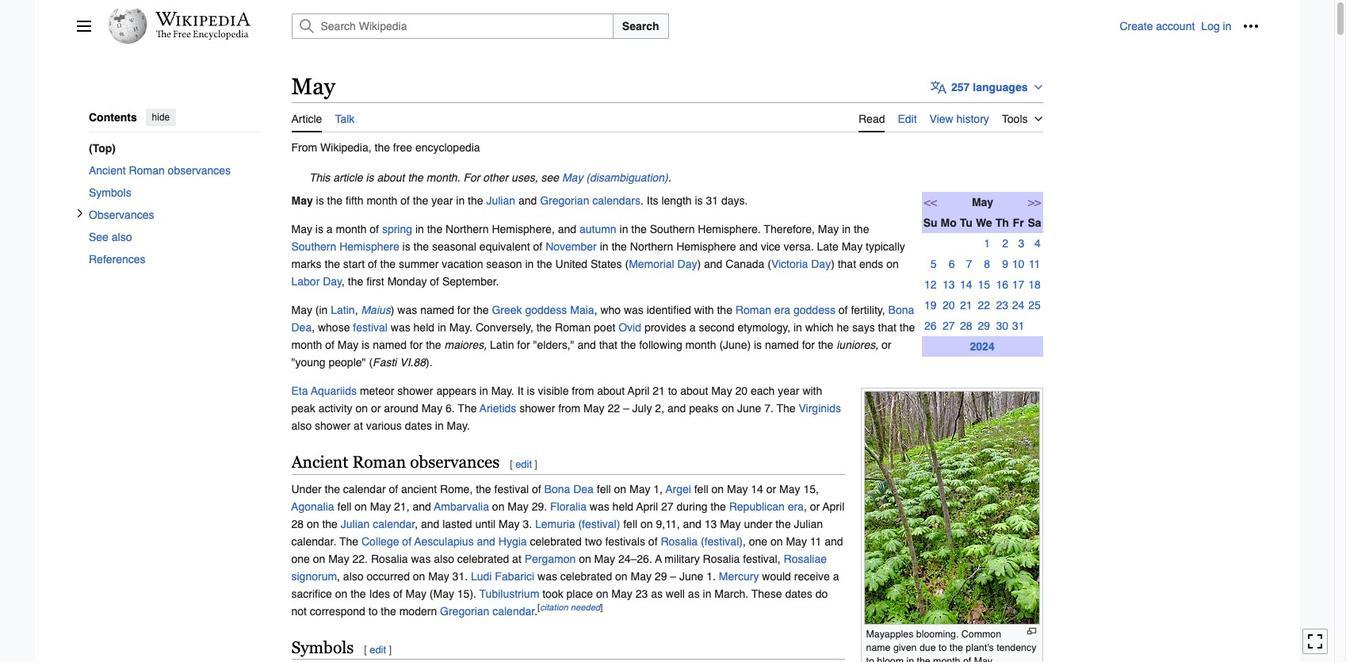 Task type: locate. For each thing, give the bounding box(es) containing it.
he
[[837, 321, 849, 334]]

2 vertical spatial a
[[833, 570, 839, 582]]

2 horizontal spatial (
[[768, 257, 772, 270]]

edit for symbols
[[370, 644, 386, 655]]

0 horizontal spatial [
[[364, 644, 367, 655]]

30
[[996, 319, 1009, 332]]

2 as from the left
[[688, 587, 700, 600]]

observances inside "may" element
[[410, 453, 500, 472]]

1 vertical spatial 14
[[751, 483, 764, 495]]

celebrated inside , one on may 11 and one on may 22. rosalia was also celebrated at
[[457, 552, 509, 565]]

the up summer
[[414, 240, 429, 253]]

was down "monday"
[[398, 303, 417, 316]]

and up canada
[[739, 240, 758, 253]]

floralia link
[[550, 500, 587, 513]]

1 horizontal spatial at
[[512, 552, 522, 565]]

2 hemisphere from the left
[[677, 240, 736, 253]]

whose
[[318, 321, 350, 334]]

month down "second"
[[686, 338, 716, 351]]

of down summer
[[430, 275, 439, 288]]

23 left well
[[636, 587, 648, 600]]

the inside fell on 9,11, and 13 may under the julian calendar. the
[[339, 535, 359, 548]]

july
[[632, 402, 652, 414]]

sacrifice
[[291, 587, 332, 600]]

0 vertical spatial year
[[432, 194, 453, 207]]

with up "second"
[[694, 303, 714, 316]]

1 horizontal spatial festival
[[494, 483, 529, 495]]

in left which
[[794, 321, 802, 334]]

1 hemisphere from the left
[[340, 240, 399, 253]]

1 vertical spatial 31
[[1012, 319, 1025, 332]]

1 vertical spatial 20
[[736, 384, 748, 397]]

1.
[[707, 570, 716, 582]]

march.
[[715, 587, 749, 600]]

a inside "would receive a sacrifice on the ides of may (may 15)."
[[833, 570, 839, 582]]

1 horizontal spatial ancient
[[291, 453, 349, 472]]

1 vertical spatial 13
[[705, 517, 717, 530]]

day right labor
[[323, 275, 342, 288]]

on inside "would receive a sacrifice on the ides of may (may 15)."
[[335, 587, 348, 600]]

gregorian inside gregorian calendar . [ citation needed ]
[[440, 605, 490, 617]]

23 inside "took place on may 23 as well as in march. these dates do not correspond to the modern"
[[636, 587, 648, 600]]

0 vertical spatial latin
[[331, 303, 355, 316]]

of up he
[[839, 303, 848, 316]]

the left start
[[325, 257, 340, 270]]

calendar inside under the calendar of ancient rome, the festival of bona dea fell on may 1, argei fell on may 14 or may 15, agonalia fell on may 21, and ambarvalia on may 29. floralia was held april 27 during the republican era
[[343, 483, 386, 495]]

first
[[367, 275, 384, 288]]

and right 2,
[[668, 402, 686, 414]]

uses,
[[512, 171, 538, 184]]

free
[[393, 141, 412, 154]]

2 vertical spatial calendar
[[493, 605, 535, 617]]

note containing this article is about the month. for other uses, see
[[291, 169, 1043, 186]]

that inside memorial day ) and canada ( victoria day ) that ends on labor day , the first monday of september.
[[838, 257, 856, 270]]

may inside in the northern hemisphere and vice versa. late may typically marks the start of the summer vacation season in the united states (
[[842, 240, 863, 253]]

goddess link
[[794, 303, 836, 316]]

1 vertical spatial latin
[[490, 338, 514, 351]]

of inside memorial day ) and canada ( victoria day ) that ends on labor day , the first monday of september.
[[430, 275, 439, 288]]

the right 7.
[[777, 402, 796, 414]]

read link
[[859, 103, 885, 132]]

1 vertical spatial 23
[[636, 587, 648, 600]]

may. down the '6.'
[[447, 419, 470, 432]]

may element
[[291, 132, 1043, 662]]

0 horizontal spatial observances
[[167, 164, 230, 176]]

goddess up which
[[794, 303, 836, 316]]

shower for meteor
[[398, 384, 433, 397]]

is down spring link
[[402, 240, 411, 253]]

of
[[401, 194, 410, 207], [370, 223, 379, 235], [533, 240, 543, 253], [368, 257, 377, 270], [430, 275, 439, 288], [839, 303, 848, 316], [325, 338, 335, 351], [389, 483, 398, 495], [532, 483, 541, 495], [402, 535, 412, 548], [649, 535, 658, 548], [393, 587, 403, 600], [963, 655, 972, 662]]

on left the 9,11,
[[641, 517, 653, 530]]

log in and more options image
[[1243, 18, 1259, 34]]

dates down receive
[[786, 587, 813, 600]]

edit link
[[898, 103, 917, 131]]

] up under the calendar of ancient rome, the festival of bona dea fell on may 1, argei fell on may 14 or may 15, agonalia fell on may 21, and ambarvalia on may 29. floralia was held april 27 during the republican era
[[535, 458, 538, 470]]

( inside memorial day ) and canada ( victoria day ) that ends on labor day , the first monday of september.
[[768, 257, 772, 270]]

the inside arietids shower from may 22 – july 2, and peaks on june 7. the virginids also shower at various dates in may.
[[777, 402, 796, 414]]

the right the under
[[325, 483, 340, 495]]

1 vertical spatial era
[[788, 500, 804, 513]]

1 horizontal spatial 31
[[1012, 319, 1025, 332]]

as right well
[[688, 587, 700, 600]]

victoria
[[772, 257, 808, 270]]

a inside provides a second etymology, in which he says that the month of may is named for the
[[690, 321, 696, 334]]

conversely,
[[476, 321, 534, 334]]

may. inside mayapples blooming. common name given due to the plant's tendency to bloom in the month of may.
[[974, 655, 995, 662]]

peaks
[[689, 402, 719, 414]]

northern inside in the northern hemisphere and vice versa. late may typically marks the start of the summer vacation season in the united states (
[[630, 240, 673, 253]]

0 horizontal spatial latin
[[331, 303, 355, 316]]

days.
[[722, 194, 748, 207]]

ancient roman observances inside ancient roman observances link
[[88, 164, 230, 176]]

article
[[333, 171, 363, 184]]

] down ides at left bottom
[[389, 644, 392, 655]]

0 vertical spatial [ edit ]
[[510, 458, 538, 470]]

0 horizontal spatial a
[[327, 223, 333, 235]]

may inside provides a second etymology, in which he says that the month of may is named for the
[[338, 338, 359, 351]]

is right article
[[366, 171, 374, 184]]

(top) link
[[88, 137, 272, 159]]

. inside note
[[668, 171, 671, 184]]

0 horizontal spatial at
[[354, 419, 363, 432]]

observances down (top) link
[[167, 164, 230, 176]]

calendar inside gregorian calendar . [ citation needed ]
[[493, 605, 535, 617]]

in inside provides a second etymology, in which he says that the month of may is named for the
[[794, 321, 802, 334]]

rosalia inside , one on may 11 and one on may 22. rosalia was also celebrated at
[[371, 552, 408, 565]]

in right log
[[1223, 20, 1232, 33]]

0 vertical spatial 20
[[943, 299, 955, 311]]

0 horizontal spatial [ edit ]
[[364, 644, 392, 655]]

citation needed link
[[540, 602, 600, 613]]

) down "monday"
[[391, 303, 394, 316]]

1 vertical spatial dates
[[786, 587, 813, 600]]

14 inside 12 13 14 15 16 17 18 19 20 21 22 23 24 25
[[960, 278, 973, 291]]

fell on 9,11, and 13 may under the julian calendar. the
[[291, 517, 823, 548]]

meteor shower appears in may. it is visible from about april 21 to about may 20 each year with peak activity on or around may 6. the
[[291, 384, 823, 414]]

1 vertical spatial ancient roman observances
[[291, 453, 500, 472]]

20 inside 12 13 14 15 16 17 18 19 20 21 22 23 24 25
[[943, 299, 955, 311]]

southern up marks
[[291, 240, 336, 253]]

14
[[960, 278, 973, 291], [751, 483, 764, 495]]

2 horizontal spatial that
[[878, 321, 897, 334]]

at inside , one on may 11 and one on may 22. rosalia was also celebrated at
[[512, 552, 522, 565]]

. up length
[[668, 171, 671, 184]]

x small image
[[75, 208, 84, 218]]

1 horizontal spatial [ edit ]
[[510, 458, 538, 470]]

for up vi.88 at the bottom left of page
[[410, 338, 423, 351]]

the left free
[[375, 141, 390, 154]]

in right season
[[525, 257, 534, 270]]

0 horizontal spatial 29
[[655, 570, 667, 582]]

may inside note
[[562, 171, 583, 184]]

(festival)
[[578, 517, 620, 530], [701, 535, 743, 548]]

may. inside arietids shower from may 22 – july 2, and peaks on june 7. the virginids also shower at various dates in may.
[[447, 419, 470, 432]]

celebrated
[[530, 535, 582, 548], [457, 552, 509, 565], [560, 570, 612, 582]]

rosaliae
[[784, 552, 827, 565]]

era down 15,
[[788, 500, 804, 513]]

held up the festivals
[[613, 500, 634, 513]]

is down festival 'link'
[[362, 338, 370, 351]]

and inside fell on 9,11, and 13 may under the julian calendar. the
[[683, 517, 702, 530]]

of inside "would receive a sacrifice on the ides of may (may 15)."
[[393, 587, 403, 600]]

on inside arietids shower from may 22 – july 2, and peaks on june 7. the virginids also shower at various dates in may.
[[722, 402, 734, 414]]

a right receive
[[833, 570, 839, 582]]

during
[[677, 500, 708, 513]]

[ edit ] down correspond
[[364, 644, 392, 655]]

month inside provides a second etymology, in which he says that the month of may is named for the
[[291, 338, 322, 351]]

1 vertical spatial 29
[[655, 570, 667, 582]]

about down "or "young people" ("
[[597, 384, 625, 397]]

hygia
[[499, 535, 527, 548]]

the right the '6.'
[[458, 402, 477, 414]]

symbols link
[[88, 181, 260, 203]]

blooming.
[[917, 628, 959, 640]]

references link
[[88, 248, 260, 270]]

on right peaks
[[722, 402, 734, 414]]

with up 'virginids' link
[[803, 384, 823, 397]]

0 horizontal spatial as
[[651, 587, 663, 600]]

see
[[541, 171, 559, 184]]

1 vertical spatial year
[[778, 384, 800, 397]]

may inside "would receive a sacrifice on the ides of may (may 15)."
[[406, 587, 427, 600]]

1 vertical spatial shower
[[520, 402, 555, 414]]

note
[[291, 169, 1043, 186]]

due
[[920, 642, 936, 653]]

, down 15,
[[804, 500, 807, 513]]

fell up the festivals
[[623, 517, 638, 530]]

31 right 30
[[1012, 319, 1025, 332]]

rosalia up military
[[661, 535, 698, 548]]

bona up floralia link
[[544, 483, 570, 495]]

1 vertical spatial 27
[[661, 500, 674, 513]]

2 horizontal spatial a
[[833, 570, 839, 582]]

– left july
[[623, 402, 629, 414]]

the down republican era link
[[776, 517, 791, 530]]

22 link
[[978, 299, 991, 311]]

23 left 24 link
[[996, 299, 1009, 311]]

0 horizontal spatial southern
[[291, 240, 336, 253]]

the down for at left top
[[468, 194, 483, 207]]

symbols inside "may" element
[[291, 638, 354, 657]]

may (disambiguation) link
[[562, 171, 668, 184]]

a inside may is a month of spring in the northern hemisphere, and autumn in the southern hemisphere. therefore, may in the southern hemisphere is the seasonal equivalent of november
[[327, 223, 333, 235]]

27 inside under the calendar of ancient rome, the festival of bona dea fell on may 1, argei fell on may 14 or may 15, agonalia fell on may 21, and ambarvalia on may 29. floralia was held april 27 during the republican era
[[661, 500, 674, 513]]

2 vertical spatial .
[[535, 605, 538, 617]]

1 horizontal spatial 23
[[996, 299, 1009, 311]]

or inside , or april 28 on the
[[810, 500, 820, 513]]

in inside mayapples blooming. common name given due to the plant's tendency to bloom in the month of may.
[[907, 655, 914, 662]]

7
[[967, 257, 973, 270]]

0 vertical spatial festival
[[353, 321, 388, 334]]

1 horizontal spatial held
[[613, 500, 634, 513]]

1 horizontal spatial symbols
[[291, 638, 354, 657]]

of down plant's
[[963, 655, 972, 662]]

on
[[887, 257, 899, 270], [356, 402, 368, 414], [722, 402, 734, 414], [614, 483, 627, 495], [712, 483, 724, 495], [355, 500, 367, 513], [492, 500, 505, 513], [307, 517, 319, 530], [641, 517, 653, 530], [771, 535, 783, 548], [313, 552, 325, 565], [579, 552, 591, 565], [413, 570, 425, 582], [615, 570, 628, 582], [335, 587, 348, 600], [596, 587, 609, 600]]

Search Wikipedia search field
[[291, 13, 614, 39]]

1 vertical spatial from
[[558, 402, 581, 414]]

1 horizontal spatial dea
[[573, 483, 594, 495]]

ancient inside "may" element
[[291, 453, 349, 472]]

11 up rosaliae
[[810, 535, 822, 548]]

1 vertical spatial ]
[[600, 602, 603, 613]]

0 horizontal spatial ]
[[389, 644, 392, 655]]

edit link for ancient roman observances
[[516, 458, 532, 470]]

20 inside meteor shower appears in may. it is visible from about april 21 to about may 20 each year with peak activity on or around may 6. the
[[736, 384, 748, 397]]

0 horizontal spatial northern
[[446, 223, 489, 235]]

, inside , one on may 11 and one on may 22. rosalia was also celebrated at
[[743, 535, 746, 548]]

shower inside meteor shower appears in may. it is visible from about april 21 to about may 20 each year with peak activity on or around may 6. the
[[398, 384, 433, 397]]

31 link
[[1012, 319, 1025, 332]]

0 vertical spatial dea
[[291, 321, 312, 334]]

eta aquariids
[[291, 384, 357, 397]]

the up "elders,"
[[537, 321, 552, 334]]

0 horizontal spatial the
[[339, 535, 359, 548]]

dates inside arietids shower from may 22 – july 2, and peaks on june 7. the virginids also shower at various dates in may.
[[405, 419, 432, 432]]

on inside memorial day ) and canada ( victoria day ) that ends on labor day , the first monday of september.
[[887, 257, 899, 270]]

the down start
[[348, 275, 363, 288]]

1 vertical spatial [
[[538, 602, 540, 613]]

contents
[[88, 111, 137, 124]]

1 horizontal spatial with
[[803, 384, 823, 397]]

ancient roman observances inside "may" element
[[291, 453, 500, 472]]

0 horizontal spatial shower
[[315, 419, 351, 432]]

april up july
[[628, 384, 650, 397]]

11 inside , one on may 11 and one on may 22. rosalia was also celebrated at
[[810, 535, 822, 548]]

this article is about the month. for other uses, see may (disambiguation) .
[[309, 171, 671, 184]]

personal tools navigation
[[1120, 13, 1264, 39]]

( down vice
[[768, 257, 772, 270]]

the up seasonal
[[427, 223, 443, 235]]

] inside gregorian calendar . [ citation needed ]
[[600, 602, 603, 613]]

– inside arietids shower from may 22 – july 2, and peaks on june 7. the virginids also shower at various dates in may.
[[623, 402, 629, 414]]

create account link
[[1120, 20, 1195, 33]]

was inside , one on may 11 and one on may 22. rosalia was also celebrated at
[[411, 552, 431, 565]]

dea up the floralia
[[573, 483, 594, 495]]

bona inside bona dea
[[889, 303, 915, 316]]

4
[[1035, 237, 1041, 250]]

calendar for julian
[[373, 517, 415, 530]]

0 vertical spatial gregorian
[[540, 194, 590, 207]]

college
[[362, 535, 399, 548]]

or "young people" (
[[291, 338, 892, 368]]

0 horizontal spatial june
[[680, 570, 704, 582]]

(festival) up 1.
[[701, 535, 743, 548]]

1 vertical spatial 21
[[653, 384, 665, 397]]

1 vertical spatial gregorian
[[440, 605, 490, 617]]

1 vertical spatial that
[[878, 321, 897, 334]]

0 horizontal spatial 23
[[636, 587, 648, 600]]

1 horizontal spatial northern
[[630, 240, 673, 253]]

4 link
[[1029, 237, 1041, 250]]

0 horizontal spatial (
[[369, 356, 373, 368]]

year down month.
[[432, 194, 453, 207]]

shower down visible
[[520, 402, 555, 414]]

1 horizontal spatial goddess
[[794, 303, 836, 316]]

arietids link
[[480, 402, 516, 414]]

gregorian down see
[[540, 194, 590, 207]]

a left "second"
[[690, 321, 696, 334]]

agonalia link
[[291, 500, 334, 513]]

rosalia up 1.
[[703, 552, 740, 565]]

28 link
[[960, 319, 973, 332]]

2 vertical spatial ]
[[389, 644, 392, 655]]

the up the "calendar." on the bottom left of the page
[[322, 517, 338, 530]]

] down "would receive a sacrifice on the ides of may (may 15)."
[[600, 602, 603, 613]]

held
[[414, 321, 435, 334], [613, 500, 634, 513]]

2 horizontal spatial the
[[777, 402, 796, 414]]

or right iuniores,
[[882, 338, 892, 351]]

symbols
[[88, 186, 131, 199], [291, 638, 354, 657]]

month inside mayapples blooming. common name given due to the plant's tendency to bloom in the month of may.
[[933, 655, 961, 662]]

[ edit ] for symbols
[[364, 644, 392, 655]]

)
[[697, 257, 701, 270], [831, 257, 835, 270], [391, 303, 394, 316]]

1 horizontal spatial a
[[690, 321, 696, 334]]

1 horizontal spatial .
[[641, 194, 644, 207]]

these
[[752, 587, 782, 600]]

. left its
[[641, 194, 644, 207]]

search
[[622, 20, 659, 33]]

1 vertical spatial observances
[[410, 453, 500, 472]]

31
[[706, 194, 719, 207], [1012, 319, 1025, 332]]

0 horizontal spatial edit link
[[370, 644, 386, 655]]

1 horizontal spatial (
[[625, 257, 629, 270]]

on down meteor
[[356, 402, 368, 414]]

27 link
[[943, 319, 955, 332]]

the inside "would receive a sacrifice on the ides of may (may 15)."
[[351, 587, 366, 600]]

0 horizontal spatial that
[[599, 338, 618, 351]]

0 vertical spatial bona
[[889, 303, 915, 316]]

on down typically
[[887, 257, 899, 270]]

april inside meteor shower appears in may. it is visible from about april 21 to about may 20 each year with peak activity on or around may 6. the
[[628, 384, 650, 397]]

1 horizontal spatial [
[[510, 458, 513, 470]]

the left "united"
[[537, 257, 552, 270]]

note inside 'may' main content
[[291, 169, 1043, 186]]

on down two
[[579, 552, 591, 565]]

0 vertical spatial calendar
[[343, 483, 386, 495]]

and left canada
[[704, 257, 723, 270]]

0 vertical spatial era
[[775, 303, 791, 316]]

calendar up julian calendar 'link'
[[343, 483, 386, 495]]

7 link
[[960, 257, 973, 270]]

in right therefore,
[[842, 223, 851, 235]]

(
[[625, 257, 629, 270], [768, 257, 772, 270], [369, 356, 373, 368]]

20 left "21" link
[[943, 299, 955, 311]]

fell inside fell on 9,11, and 13 may under the julian calendar. the
[[623, 517, 638, 530]]

julian calendar link
[[341, 517, 415, 530]]

1 horizontal spatial the
[[458, 402, 477, 414]]

hemisphere up start
[[340, 240, 399, 253]]

menu image
[[76, 18, 92, 34]]

edit link down ides at left bottom
[[370, 644, 386, 655]]

argei
[[666, 483, 691, 495]]

account
[[1156, 20, 1195, 33]]

0 vertical spatial –
[[623, 402, 629, 414]]

and inside may is a month of spring in the northern hemisphere, and autumn in the southern hemisphere. therefore, may in the southern hemisphere is the seasonal equivalent of november
[[558, 223, 577, 235]]

1 horizontal spatial –
[[670, 570, 677, 582]]

that inside provides a second etymology, in which he says that the month of may is named for the
[[878, 321, 897, 334]]

see
[[88, 230, 108, 243]]

plant's
[[966, 642, 994, 653]]

0 horizontal spatial one
[[291, 552, 310, 565]]

goddess
[[525, 303, 567, 316], [794, 303, 836, 316]]

various
[[366, 419, 402, 432]]

257
[[952, 81, 970, 93]]

0 vertical spatial 28
[[960, 319, 973, 332]]

1 vertical spatial bona
[[544, 483, 570, 495]]

also down aesculapius
[[434, 552, 454, 565]]

observances link
[[88, 203, 260, 226]]

0 horizontal spatial –
[[623, 402, 629, 414]]

1 horizontal spatial edit
[[516, 458, 532, 470]]

0 vertical spatial from
[[572, 384, 594, 397]]

edit
[[898, 112, 917, 125]]

the free encyclopedia image
[[156, 30, 249, 40]]

for inside provides a second etymology, in which he says that the month of may is named for the
[[410, 338, 423, 351]]

is right it
[[527, 384, 535, 397]]

0 vertical spatial 23
[[996, 299, 1009, 311]]

at up fabarici
[[512, 552, 522, 565]]

may. inside meteor shower appears in may. it is visible from about april 21 to about may 20 each year with peak activity on or around may 6. the
[[491, 384, 515, 397]]

] for symbols
[[389, 644, 392, 655]]

6.
[[446, 402, 455, 414]]

may main content
[[285, 71, 1259, 662]]

in inside meteor shower appears in may. it is visible from about april 21 to about may 20 each year with peak activity on or around may 6. the
[[480, 384, 488, 397]]

is
[[366, 171, 374, 184], [316, 194, 324, 207], [695, 194, 703, 207], [315, 223, 324, 235], [402, 240, 411, 253], [362, 338, 370, 351], [754, 338, 762, 351], [527, 384, 535, 397]]

from inside arietids shower from may 22 – july 2, and peaks on june 7. the virginids also shower at various dates in may.
[[558, 402, 581, 414]]

0 vertical spatial dates
[[405, 419, 432, 432]]

bona dea
[[291, 303, 915, 334]]

named down etymology,
[[765, 338, 799, 351]]

or down meteor
[[371, 402, 381, 414]]

9
[[1003, 257, 1009, 270]]

0 horizontal spatial gregorian
[[440, 605, 490, 617]]

0 vertical spatial june
[[737, 402, 761, 414]]

of inside provides a second etymology, in which he says that the month of may is named for the
[[325, 338, 335, 351]]

the down 'due'
[[917, 655, 931, 662]]

27 up the 9,11,
[[661, 500, 674, 513]]

memorial
[[629, 257, 675, 270]]

month right fifth
[[367, 194, 398, 207]]

bloom
[[877, 655, 904, 662]]

, inside , or april 28 on the
[[804, 500, 807, 513]]

0 horizontal spatial ancient roman observances
[[88, 164, 230, 176]]

[ for symbols
[[364, 644, 367, 655]]

lasted
[[443, 517, 472, 530]]

2 vertical spatial [
[[364, 644, 367, 655]]

language progressive image
[[931, 79, 947, 95]]

of up first
[[368, 257, 377, 270]]

29 right the 28 link
[[978, 319, 991, 332]]

1 horizontal spatial year
[[778, 384, 800, 397]]

0 vertical spatial .
[[668, 171, 671, 184]]

dea
[[291, 321, 312, 334], [573, 483, 594, 495]]

in inside personal tools navigation
[[1223, 20, 1232, 33]]

the right during at bottom
[[711, 500, 726, 513]]

aesculapius
[[414, 535, 474, 548]]

and inside arietids shower from may 22 – july 2, and peaks on june 7. the virginids also shower at various dates in may.
[[668, 402, 686, 414]]

2024
[[970, 340, 995, 353]]

1 vertical spatial edit link
[[370, 644, 386, 655]]

0 horizontal spatial edit
[[370, 644, 386, 655]]

its
[[647, 194, 659, 207]]

also down peak
[[291, 419, 312, 432]]

[ edit ] for ancient roman observances
[[510, 458, 538, 470]]

from inside meteor shower appears in may. it is visible from about april 21 to about may 20 each year with peak activity on or around may 6. the
[[572, 384, 594, 397]]

is right length
[[695, 194, 703, 207]]

spring link
[[382, 223, 412, 235]]

julian up college
[[341, 517, 370, 530]]



Task type: vqa. For each thing, say whether or not it's contained in the screenshot.


Task type: describe. For each thing, give the bounding box(es) containing it.
wikipedia image
[[155, 12, 250, 26]]

is up southern hemisphere link
[[315, 223, 324, 235]]

vice
[[761, 240, 781, 253]]

15
[[978, 278, 991, 291]]

2 horizontal spatial named
[[765, 338, 799, 351]]

1 horizontal spatial rosalia
[[661, 535, 698, 548]]

, left 'maius'
[[355, 303, 358, 316]]

greek goddess link
[[492, 303, 567, 316]]

was up ovid
[[624, 303, 644, 316]]

the down month.
[[413, 194, 428, 207]]

autumn
[[580, 223, 617, 235]]

in right autumn link
[[620, 223, 628, 235]]

create account log in
[[1120, 20, 1232, 33]]

the left '26'
[[900, 321, 915, 334]]

following
[[639, 338, 683, 351]]

, inside memorial day ) and canada ( victoria day ) that ends on labor day , the first monday of september.
[[342, 275, 345, 288]]

the down which
[[818, 338, 834, 351]]

each
[[751, 384, 775, 397]]

2 vertical spatial celebrated
[[560, 570, 612, 582]]

18
[[1029, 278, 1041, 291]]

latin link
[[331, 303, 355, 316]]

the right rome,
[[476, 483, 491, 495]]

Search search field
[[272, 13, 1120, 39]]

25
[[1029, 299, 1041, 311]]

the up , whose festival was held in may. conversely, the roman poet ovid
[[473, 303, 489, 316]]

and inside under the calendar of ancient rome, the festival of bona dea fell on may 1, argei fell on may 14 or may 15, agonalia fell on may 21, and ambarvalia on may 29. floralia was held april 27 during the republican era
[[413, 500, 431, 513]]

ancient roman observances link
[[88, 159, 260, 181]]

edit for ancient roman observances
[[516, 458, 532, 470]]

19
[[925, 299, 937, 311]]

of inside mayapples blooming. common name given due to the plant's tendency to bloom in the month of may.
[[963, 655, 972, 662]]

13 inside 12 13 14 15 16 17 18 19 20 21 22 23 24 25
[[943, 278, 955, 291]]

pergamon on may 24–26. a military rosalia festival,
[[525, 552, 784, 565]]

or inside under the calendar of ancient rome, the festival of bona dea fell on may 1, argei fell on may 14 or may 15, agonalia fell on may 21, and ambarvalia on may 29. floralia was held april 27 during the republican era
[[767, 483, 777, 495]]

26 link
[[925, 319, 937, 332]]

hemisphere inside in the northern hemisphere and vice versa. late may typically marks the start of the summer vacation season in the united states (
[[677, 240, 736, 253]]

for up , whose festival was held in may. conversely, the roman poet ovid
[[457, 303, 470, 316]]

month inside may is a month of spring in the northern hemisphere, and autumn in the southern hemisphere. therefore, may in the southern hemisphere is the seasonal equivalent of november
[[336, 223, 367, 235]]

the inside memorial day ) and canada ( victoria day ) that ends on labor day , the first monday of september.
[[348, 275, 363, 288]]

pergamon
[[525, 552, 576, 565]]

festival inside under the calendar of ancient rome, the festival of bona dea fell on may 1, argei fell on may 14 or may 15, agonalia fell on may 21, and ambarvalia on may 29. floralia was held april 27 during the republican era
[[494, 483, 529, 495]]

1 vertical spatial (festival)
[[701, 535, 743, 548]]

mayapples
[[866, 628, 914, 640]]

29.
[[532, 500, 547, 513]]

for down conversely, on the left
[[517, 338, 530, 351]]

the up states
[[612, 240, 627, 253]]

roman up etymology,
[[736, 303, 772, 316]]

0 horizontal spatial festival
[[353, 321, 388, 334]]

fabarici
[[495, 570, 535, 582]]

at inside arietids shower from may 22 – july 2, and peaks on june 7. the virginids also shower at various dates in may.
[[354, 419, 363, 432]]

april inside under the calendar of ancient rome, the festival of bona dea fell on may 1, argei fell on may 14 or may 15, agonalia fell on may 21, and ambarvalia on may 29. floralia was held april 27 during the republican era
[[636, 500, 658, 513]]

ides
[[369, 587, 390, 600]]

is down this
[[316, 194, 324, 207]]

in down for at left top
[[456, 194, 465, 207]]

, left whose
[[312, 321, 315, 334]]

may is a month of spring in the northern hemisphere, and autumn in the southern hemisphere. therefore, may in the southern hemisphere is the seasonal equivalent of november
[[291, 223, 869, 253]]

] for ancient roman observances
[[535, 458, 538, 470]]

1 horizontal spatial southern
[[650, 223, 695, 235]]

1 vertical spatial bona dea link
[[544, 483, 594, 495]]

festival,
[[743, 552, 781, 565]]

log
[[1202, 20, 1220, 33]]

on inside meteor shower appears in may. it is visible from about april 21 to about may 20 each year with peak activity on or around may 6. the
[[356, 402, 368, 414]]

may inside fell on 9,11, and 13 may under the julian calendar. the
[[720, 517, 741, 530]]

2 horizontal spatial about
[[681, 384, 708, 397]]

21 inside 12 13 14 15 16 17 18 19 20 21 22 23 24 25
[[960, 299, 973, 311]]

roman down maia
[[555, 321, 591, 334]]

dea inside bona dea
[[291, 321, 312, 334]]

>> link
[[1028, 196, 1041, 208]]

0 vertical spatial 27
[[943, 319, 955, 332]]

a for may
[[327, 223, 333, 235]]

1 horizontal spatial gregorian
[[540, 194, 590, 207]]

edit link for symbols
[[370, 644, 386, 655]]

the left month.
[[408, 171, 423, 184]]

24
[[1012, 299, 1025, 311]]

, also occurred on may 31. ludi fabarici was celebrated on may 29 – june 1. mercury
[[337, 570, 759, 582]]

2 vertical spatial that
[[599, 338, 618, 351]]

3
[[1019, 237, 1025, 250]]

on inside "took place on may 23 as well as in march. these dates do not correspond to the modern"
[[596, 587, 609, 600]]

2
[[1003, 237, 1009, 250]]

2,
[[655, 402, 665, 414]]

is down etymology,
[[754, 338, 762, 351]]

15,
[[804, 483, 819, 495]]

a for would
[[833, 570, 839, 582]]

, or april 28 on the
[[291, 500, 845, 530]]

also inside , one on may 11 and one on may 22. rosalia was also celebrated at
[[434, 552, 454, 565]]

23 inside 12 13 14 15 16 17 18 19 20 21 22 23 24 25
[[996, 299, 1009, 311]]

, up correspond
[[337, 570, 340, 582]]

june inside arietids shower from may 22 – july 2, and peaks on june 7. the virginids also shower at various dates in may.
[[737, 402, 761, 414]]

1 horizontal spatial named
[[420, 303, 454, 316]]

the inside "took place on may 23 as well as in march. these dates do not correspond to the modern"
[[381, 605, 396, 617]]

meteor
[[360, 384, 395, 397]]

versa.
[[784, 240, 814, 253]]

10
[[1012, 257, 1025, 270]]

fr
[[1013, 216, 1024, 229]]

of up spring link
[[401, 194, 410, 207]]

0 vertical spatial 31
[[706, 194, 719, 207]]

1 horizontal spatial day
[[678, 257, 697, 270]]

23 link
[[996, 299, 1009, 311]]

tools
[[1002, 112, 1028, 125]]

20 link
[[943, 299, 955, 311]]

roman up symbols link
[[129, 164, 164, 176]]

hemisphere inside may is a month of spring in the northern hemisphere, and autumn in the southern hemisphere. therefore, may in the southern hemisphere is the seasonal equivalent of november
[[340, 240, 399, 253]]

to down blooming.
[[939, 642, 947, 653]]

dea inside under the calendar of ancient rome, the festival of bona dea fell on may 1, argei fell on may 14 or may 15, agonalia fell on may 21, and ambarvalia on may 29. floralia was held april 27 during the republican era
[[573, 483, 594, 495]]

. inside gregorian calendar . [ citation needed ]
[[535, 605, 538, 617]]

2 horizontal spatial rosalia
[[703, 552, 740, 565]]

0 vertical spatial ancient
[[88, 164, 125, 176]]

summer
[[399, 257, 439, 270]]

julian inside fell on 9,11, and 13 may under the julian calendar. the
[[794, 517, 823, 530]]

29 link
[[978, 319, 991, 332]]

memorial day link
[[629, 257, 697, 270]]

argei link
[[666, 483, 691, 495]]

on left 1, on the bottom
[[614, 483, 627, 495]]

and down until at the left
[[477, 535, 496, 548]]

on up signorum
[[313, 552, 325, 565]]

8
[[984, 257, 991, 270]]

talk
[[335, 112, 355, 125]]

with inside meteor shower appears in may. it is visible from about april 21 to about may 20 each year with peak activity on or around may 6. the
[[803, 384, 823, 397]]

calendar for gregorian
[[493, 605, 535, 617]]

search button
[[613, 13, 669, 39]]

from wikipedia, the free encyclopedia
[[291, 141, 480, 154]]

0 horizontal spatial day
[[323, 275, 342, 288]]

dates inside "took place on may 23 as well as in march. these dates do not correspond to the modern"
[[786, 587, 813, 600]]

0 vertical spatial bona dea link
[[291, 303, 915, 334]]

may. up maiores,
[[449, 321, 473, 334]]

needed
[[571, 602, 600, 613]]

of left spring
[[370, 223, 379, 235]]

9 link
[[996, 257, 1009, 270]]

in right spring link
[[415, 223, 424, 235]]

0 horizontal spatial (festival)
[[578, 517, 620, 530]]

1 goddess from the left
[[525, 303, 567, 316]]

modern
[[399, 605, 437, 617]]

22.
[[353, 552, 368, 565]]

monday
[[387, 275, 427, 288]]

14 inside under the calendar of ancient rome, the festival of bona dea fell on may 1, argei fell on may 14 or may 15, agonalia fell on may 21, and ambarvalia on may 29. floralia was held april 27 during the republican era
[[751, 483, 764, 495]]

labor day link
[[291, 275, 342, 288]]

on inside , or april 28 on the
[[307, 517, 319, 530]]

1 vertical spatial one
[[291, 552, 310, 565]]

and inside , one on may 11 and one on may 22. rosalia was also celebrated at
[[825, 535, 843, 548]]

gregorian calendar . [ citation needed ]
[[440, 602, 603, 617]]

of up "29."
[[532, 483, 541, 495]]

0 vertical spatial one
[[749, 535, 768, 548]]

northern inside may is a month of spring in the northern hemisphere, and autumn in the southern hemisphere. therefore, may in the southern hemisphere is the seasonal equivalent of november
[[446, 223, 489, 235]]

0 horizontal spatial )
[[391, 303, 394, 316]]

[ for ancient roman observances
[[510, 458, 513, 470]]

september.
[[442, 275, 499, 288]]

hide button
[[145, 109, 176, 126]]

, left who
[[594, 303, 598, 316]]

on up julian calendar 'link'
[[355, 500, 367, 513]]

26 27 28 29 30 31
[[925, 319, 1025, 332]]

0 vertical spatial with
[[694, 303, 714, 316]]

, up aesculapius
[[415, 517, 418, 530]]

equivalent
[[480, 240, 530, 253]]

(in
[[315, 303, 328, 316]]

1 horizontal spatial about
[[597, 384, 625, 397]]

maius
[[361, 303, 391, 316]]

2 horizontal spatial )
[[831, 257, 835, 270]]

( inside "or "young people" ("
[[369, 356, 373, 368]]

fell right agonalia
[[337, 500, 352, 513]]

two
[[585, 535, 602, 548]]

season
[[486, 257, 522, 270]]

0 vertical spatial held
[[414, 321, 435, 334]]

is inside provides a second etymology, in which he says that the month of may is named for the
[[362, 338, 370, 351]]

on right occurred at the bottom of page
[[413, 570, 425, 582]]

create
[[1120, 20, 1153, 33]]

of up pergamon on may 24–26. a military rosalia festival,
[[649, 535, 658, 548]]

in up states
[[600, 240, 609, 253]]

2 goddess from the left
[[794, 303, 836, 316]]

0 vertical spatial symbols
[[88, 186, 131, 199]]

also down 22.
[[343, 570, 364, 582]]

1 vertical spatial –
[[670, 570, 677, 582]]

to inside "took place on may 23 as well as in march. these dates do not correspond to the modern"
[[369, 605, 378, 617]]

13 inside fell on 9,11, and 13 may under the julian calendar. the
[[705, 517, 717, 530]]

other
[[483, 171, 508, 184]]

republican era link
[[729, 500, 804, 513]]

on down 24–26.
[[615, 570, 628, 582]]

may is the fifth month of the year in the julian and gregorian calendars .  its length is 31 days.
[[291, 194, 748, 207]]

in up maiores,
[[438, 321, 446, 334]]

shower for arietids
[[520, 402, 555, 414]]

or inside meteor shower appears in may. it is visible from about april 21 to about may 20 each year with peak activity on or around may 6. the
[[371, 402, 381, 414]]

2 vertical spatial shower
[[315, 419, 351, 432]]

fell up during at bottom
[[694, 483, 709, 495]]

aquariids
[[311, 384, 357, 397]]

21 inside meteor shower appears in may. it is visible from about april 21 to about may 20 each year with peak activity on or around may 6. the
[[653, 384, 665, 397]]

0 horizontal spatial julian
[[341, 517, 370, 530]]

may inside arietids shower from may 22 – july 2, and peaks on june 7. the virginids also shower at various dates in may.
[[584, 402, 605, 414]]

the down "calendars"
[[631, 223, 647, 235]]

was down maius link
[[391, 321, 411, 334]]

gregorian calendar link
[[440, 605, 535, 617]]

may (in latin , maius ) was named for the greek goddess maia , who was identified with the roman era goddess of fertility,
[[291, 303, 889, 316]]

roman down various in the left bottom of the page
[[353, 453, 406, 472]]

1 vertical spatial .
[[641, 194, 644, 207]]

1 horizontal spatial )
[[697, 257, 701, 270]]

common
[[962, 628, 1002, 640]]

start
[[343, 257, 365, 270]]

1 horizontal spatial latin
[[490, 338, 514, 351]]

who
[[601, 303, 621, 316]]

was down "pergamon"
[[538, 570, 557, 582]]

wikipedia,
[[320, 141, 372, 154]]

the up first
[[380, 257, 396, 270]]

0 vertical spatial 11
[[1029, 257, 1041, 270]]

0 vertical spatial 29
[[978, 319, 991, 332]]

for down which
[[802, 338, 815, 351]]

peak
[[291, 402, 316, 414]]

see also
[[88, 230, 132, 243]]

the inside , or april 28 on the
[[322, 517, 338, 530]]

th
[[996, 216, 1009, 229]]

is inside meteor shower appears in may. it is visible from about april 21 to about may 20 each year with peak activity on or around may 6. the
[[527, 384, 535, 397]]

15).
[[457, 587, 477, 600]]

1 as from the left
[[651, 587, 663, 600]]

states
[[591, 257, 622, 270]]

the up ).
[[426, 338, 441, 351]]

held inside under the calendar of ancient rome, the festival of bona dea fell on may 1, argei fell on may 14 or may 15, agonalia fell on may 21, and ambarvalia on may 29. floralia was held april 27 during the republican era
[[613, 500, 634, 513]]

view history
[[930, 112, 990, 125]]

18 link
[[1029, 278, 1041, 291]]

to inside meteor shower appears in may. it is visible from about april 21 to about may 20 each year with peak activity on or around may 6. the
[[668, 384, 678, 397]]

julian link
[[486, 194, 515, 207]]

0 vertical spatial observances
[[167, 164, 230, 176]]

0 vertical spatial celebrated
[[530, 535, 582, 548]]

autumn link
[[580, 223, 617, 235]]

( inside in the northern hemisphere and vice versa. late may typically marks the start of the summer vacation season in the united states (
[[625, 257, 629, 270]]

22 inside 12 13 14 15 16 17 18 19 20 21 22 23 24 25
[[978, 299, 991, 311]]

and down the poet
[[578, 338, 596, 351]]

ludi
[[471, 570, 492, 582]]

may inside "took place on may 23 as well as in march. these dates do not correspond to the modern"
[[612, 587, 633, 600]]

under
[[744, 517, 773, 530]]

the up "second"
[[717, 303, 733, 316]]

and up aesculapius
[[421, 517, 440, 530]]

22 inside arietids shower from may 22 – july 2, and peaks on june 7. the virginids also shower at various dates in may.
[[608, 402, 620, 414]]

and inside memorial day ) and canada ( victoria day ) that ends on labor day , the first monday of september.
[[704, 257, 723, 270]]

and down "uses," in the top left of the page
[[519, 194, 537, 207]]

2 horizontal spatial day
[[811, 257, 831, 270]]

about inside note
[[377, 171, 405, 184]]

view history link
[[930, 103, 990, 131]]

in inside "took place on may 23 as well as in march. these dates do not correspond to the modern"
[[703, 587, 712, 600]]

the inside meteor shower appears in may. it is visible from about april 21 to about may 20 each year with peak activity on or around may 6. the
[[458, 402, 477, 414]]

virginids link
[[799, 402, 841, 414]]

bona inside under the calendar of ancient rome, the festival of bona dea fell on may 1, argei fell on may 14 or may 15, agonalia fell on may 21, and ambarvalia on may 29. floralia was held april 27 during the republican era
[[544, 483, 570, 495]]

1 vertical spatial southern
[[291, 240, 336, 253]]

on up until at the left
[[492, 500, 505, 513]]

to down name
[[866, 655, 875, 662]]

the down ovid
[[621, 338, 636, 351]]

encyclopedia
[[415, 141, 480, 154]]

2024 link
[[970, 340, 995, 353]]

of up 21,
[[389, 483, 398, 495]]

fullscreen image
[[1308, 634, 1324, 650]]

the left fifth
[[327, 194, 343, 207]]

of inside in the northern hemisphere and vice versa. late may typically marks the start of the summer vacation season in the united states (
[[368, 257, 377, 270]]

military
[[665, 552, 700, 565]]

named inside provides a second etymology, in which he says that the month of may is named for the
[[373, 338, 407, 351]]

also down observances
[[111, 230, 132, 243]]

[ inside gregorian calendar . [ citation needed ]
[[538, 602, 540, 613]]

of right college
[[402, 535, 412, 548]]

calendars
[[593, 194, 641, 207]]

on up festival,
[[771, 535, 783, 548]]

read
[[859, 112, 885, 125]]

the down blooming.
[[950, 642, 963, 653]]

on right argei
[[712, 483, 724, 495]]

28 inside , or april 28 on the
[[291, 517, 304, 530]]

1 horizontal spatial julian
[[486, 194, 515, 207]]

maius link
[[361, 303, 391, 316]]

the inside fell on 9,11, and 13 may under the julian calendar. the
[[776, 517, 791, 530]]

1 vertical spatial june
[[680, 570, 704, 582]]

fell up lemuria (festival) link
[[597, 483, 611, 495]]

on inside fell on 9,11, and 13 may under the julian calendar. the
[[641, 517, 653, 530]]

(june)
[[720, 338, 751, 351]]

of down hemisphere,
[[533, 240, 543, 253]]

the up typically
[[854, 223, 869, 235]]

april inside , or april 28 on the
[[823, 500, 845, 513]]

provides
[[645, 321, 687, 334]]



